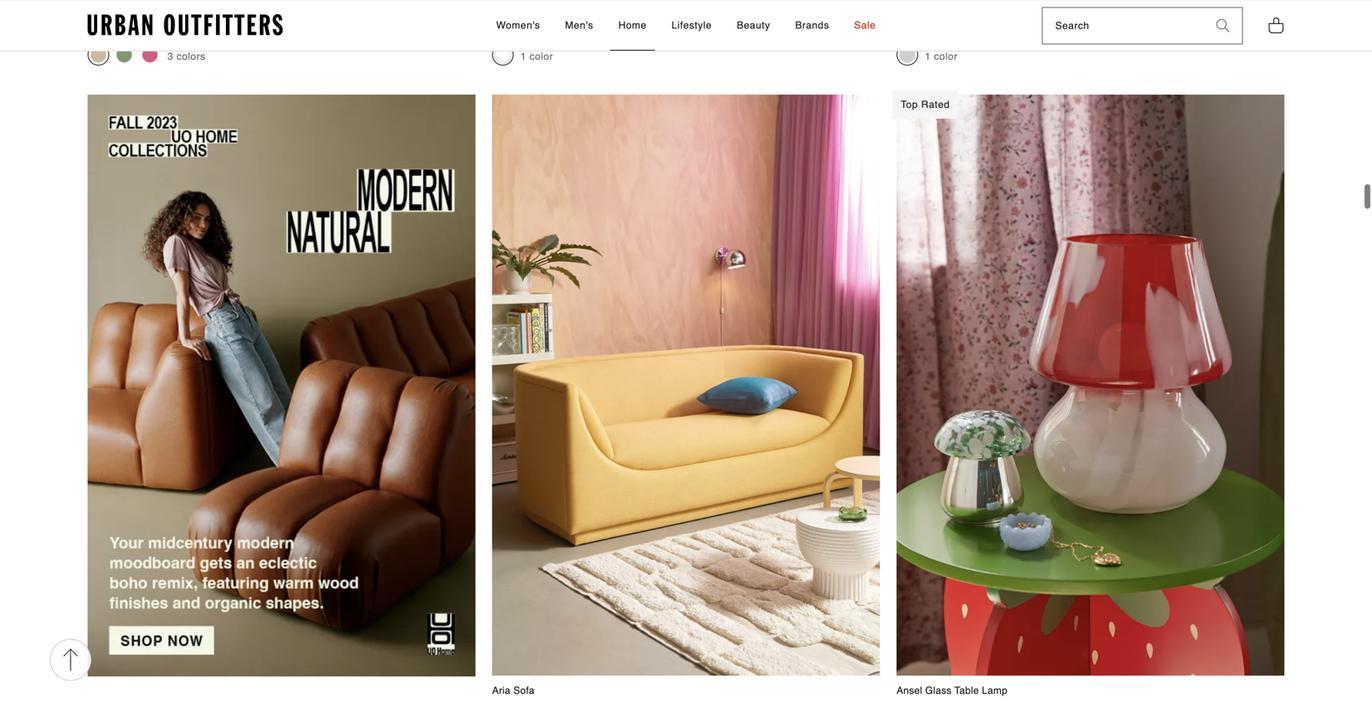 Task type: vqa. For each thing, say whether or not it's contained in the screenshot.
"Silver" image
yes



Task type: describe. For each thing, give the bounding box(es) containing it.
beauty
[[737, 19, 771, 31]]

home
[[619, 19, 647, 31]]

sale link
[[846, 1, 885, 51]]

rated
[[922, 99, 950, 111]]

freesip
[[120, 9, 156, 20]]

sale
[[855, 19, 876, 31]]

here
[[627, 9, 649, 20]]

you
[[588, 9, 606, 20]]

ansel glass table lamp
[[897, 686, 1008, 697]]

1 color from the left
[[530, 51, 553, 62]]

print
[[668, 9, 689, 20]]

ansel
[[897, 686, 923, 697]]

sissan
[[555, 9, 586, 20]]

art
[[652, 9, 665, 20]]

women's
[[496, 19, 540, 31]]

oz
[[173, 9, 184, 20]]

$69.00
[[492, 27, 524, 39]]

no frame image
[[495, 47, 511, 63]]

water in the desert image
[[90, 47, 107, 63]]

$38.00
[[88, 27, 119, 39]]

pstr studio sissan you are here art print link
[[492, 0, 880, 22]]

2 1 color from the left
[[925, 51, 958, 62]]

2 color from the left
[[934, 51, 958, 62]]

Search text field
[[1043, 8, 1204, 44]]

urban outfitters image
[[88, 14, 283, 36]]

lifestyle link
[[664, 1, 720, 51]]

colors
[[177, 51, 206, 62]]

1 1 color from the left
[[521, 51, 553, 62]]

aria sofa image
[[492, 95, 880, 676]]

lifestyle
[[672, 19, 712, 31]]

brands
[[796, 19, 830, 31]]

aria
[[492, 686, 511, 697]]

3
[[167, 51, 173, 62]]

studio
[[523, 9, 552, 20]]

silver image
[[899, 47, 916, 63]]

beauty link
[[729, 1, 779, 51]]

2 1 from the left
[[925, 51, 931, 62]]

brands link
[[787, 1, 838, 51]]

search image
[[1217, 19, 1230, 33]]

are
[[608, 9, 624, 20]]

original price: $38.00 element
[[88, 27, 119, 39]]

men's link
[[557, 1, 602, 51]]

original price: $69.00 – $99.00 element
[[492, 27, 567, 39]]



Task type: locate. For each thing, give the bounding box(es) containing it.
color right silver image
[[934, 51, 958, 62]]

1 1 from the left
[[521, 51, 527, 62]]

3 colors
[[167, 51, 206, 62]]

1
[[521, 51, 527, 62], [925, 51, 931, 62]]

can you see me? image
[[142, 47, 158, 63]]

ansel glass table lamp image
[[897, 95, 1285, 676]]

$99.00
[[535, 27, 567, 39]]

water
[[187, 9, 214, 20]]

women's link
[[488, 1, 549, 51]]

glass
[[926, 686, 952, 697]]

sofa
[[514, 686, 535, 697]]

top rated
[[901, 99, 950, 111]]

owala freesip 40 oz water bottle $38.00
[[88, 9, 243, 39]]

aria sofa link
[[492, 95, 880, 699]]

1 color down original price: $69.00 – $99.00 element
[[521, 51, 553, 62]]

1 horizontal spatial 1 color
[[925, 51, 958, 62]]

table
[[955, 686, 979, 697]]

men's
[[565, 19, 594, 31]]

lamp
[[982, 686, 1008, 697]]

1 horizontal spatial color
[[934, 51, 958, 62]]

neo sage image
[[116, 47, 133, 63]]

modern boho image
[[88, 95, 476, 677]]

aria sofa
[[492, 686, 535, 697]]

owala freesip 40 oz water bottle link
[[88, 0, 476, 22]]

0 horizontal spatial 1 color
[[521, 51, 553, 62]]

1 color right silver image
[[925, 51, 958, 62]]

owala
[[88, 9, 117, 20]]

color
[[530, 51, 553, 62], [934, 51, 958, 62]]

1 right the no frame image
[[521, 51, 527, 62]]

bottle
[[217, 9, 243, 20]]

None search field
[[1043, 8, 1204, 44]]

my shopping bag image
[[1268, 16, 1285, 34]]

40
[[159, 9, 170, 20]]

–
[[527, 27, 532, 39]]

top
[[901, 99, 918, 111]]

0 horizontal spatial 1
[[521, 51, 527, 62]]

pstr
[[492, 9, 520, 20]]

1 horizontal spatial 1
[[925, 51, 931, 62]]

0 horizontal spatial color
[[530, 51, 553, 62]]

main navigation element
[[347, 1, 1026, 51]]

home link
[[610, 1, 655, 51]]

1 right silver image
[[925, 51, 931, 62]]

pstr studio sissan you are here art print $69.00 – $99.00
[[492, 9, 689, 39]]

1 color
[[521, 51, 553, 62], [925, 51, 958, 62]]

color down $99.00
[[530, 51, 553, 62]]



